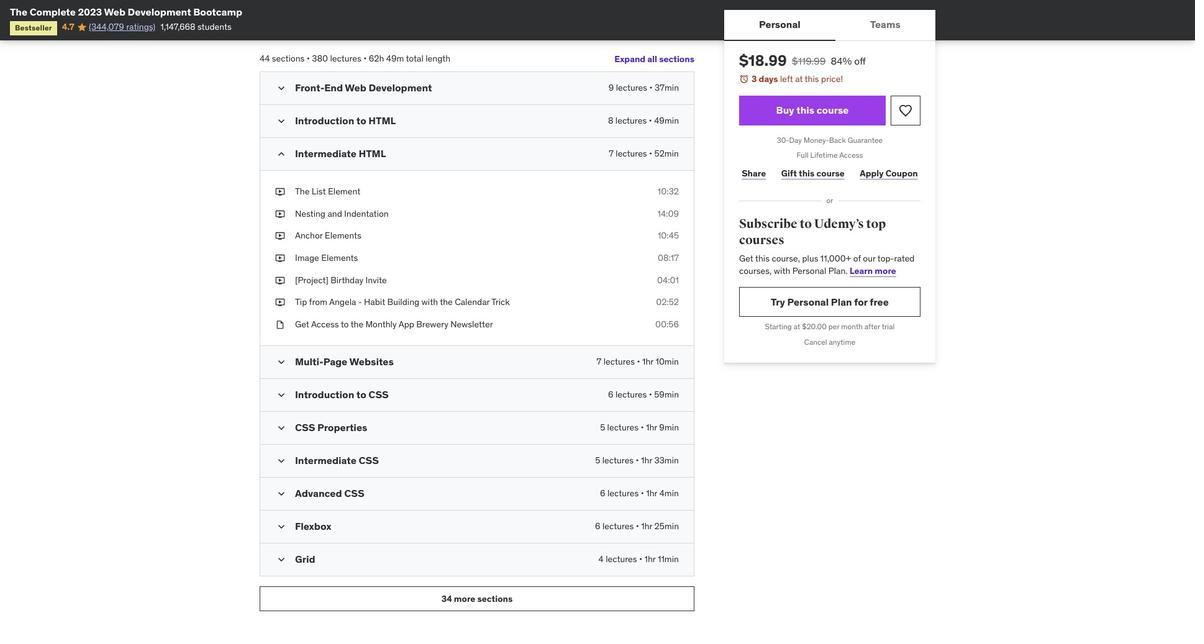 Task type: describe. For each thing, give the bounding box(es) containing it.
learn
[[850, 265, 873, 276]]

small image for introduction to css
[[275, 389, 288, 402]]

14:09
[[658, 208, 679, 219]]

5 lectures • 1hr 33min
[[595, 455, 679, 466]]

1hr for multi-
[[642, 356, 654, 367]]

44
[[260, 53, 270, 64]]

image
[[295, 252, 319, 263]]

xsmall image for get access to the monthly app brewery newsletter
[[275, 319, 285, 331]]

guarantee
[[848, 135, 883, 145]]

this for gift
[[799, 168, 815, 179]]

1,147,668
[[161, 21, 195, 33]]

[project]
[[295, 274, 329, 286]]

personal button
[[724, 10, 836, 40]]

10:32
[[658, 186, 679, 197]]

anchor
[[295, 230, 323, 241]]

end
[[324, 81, 343, 94]]

• for advanced css
[[641, 488, 644, 499]]

6 lectures • 1hr 25min
[[595, 521, 679, 532]]

length
[[426, 53, 451, 64]]

2 vertical spatial personal
[[787, 296, 829, 308]]

• for introduction to html
[[649, 115, 652, 126]]

buy this course
[[776, 104, 849, 116]]

• for multi-page websites
[[637, 356, 640, 367]]

4min
[[660, 488, 679, 499]]

6 lectures • 59min
[[608, 389, 679, 400]]

intermediate css
[[295, 454, 379, 467]]

4 lectures • 1hr 11min
[[599, 554, 679, 565]]

1,147,668 students
[[161, 21, 232, 33]]

ratings)
[[126, 21, 156, 33]]

course,
[[772, 253, 800, 264]]

introduction to css
[[295, 389, 389, 401]]

advanced
[[295, 487, 342, 500]]

or
[[827, 196, 833, 205]]

lectures for intermediate css
[[602, 455, 634, 466]]

apply
[[860, 168, 884, 179]]

css down websites
[[369, 389, 389, 401]]

small image for grid
[[275, 554, 288, 566]]

10min
[[656, 356, 679, 367]]

to for udemy's
[[800, 216, 812, 232]]

lectures for css properties
[[607, 422, 639, 433]]

xsmall image for tip from angela - habit building with the calendar trick
[[275, 296, 285, 309]]

courses,
[[739, 265, 772, 276]]

small image for multi-
[[275, 356, 288, 369]]

courses
[[739, 232, 785, 248]]

• for front-end web development
[[649, 82, 653, 93]]

30-day money-back guarantee full lifetime access
[[777, 135, 883, 160]]

5 for intermediate css
[[595, 455, 600, 466]]

the for the list element
[[295, 186, 310, 197]]

starting at $20.00 per month after trial cancel anytime
[[765, 322, 895, 347]]

anytime
[[829, 338, 856, 347]]

the list element
[[295, 186, 361, 197]]

plan.
[[829, 265, 848, 276]]

apply coupon button
[[857, 161, 921, 186]]

0 vertical spatial html
[[369, 114, 396, 127]]

students
[[197, 21, 232, 33]]

• for introduction to css
[[649, 389, 652, 400]]

buy this course button
[[739, 95, 886, 125]]

intermediate for intermediate css
[[295, 454, 357, 467]]

for
[[854, 296, 868, 308]]

small image for intermediate html
[[275, 148, 288, 160]]

2 vertical spatial 6
[[595, 521, 600, 532]]

2023
[[78, 6, 102, 18]]

33min
[[655, 455, 679, 466]]

days
[[759, 73, 778, 84]]

alarm image
[[739, 74, 749, 84]]

0 horizontal spatial web
[[104, 6, 126, 18]]

money-
[[804, 135, 829, 145]]

cancel
[[804, 338, 827, 347]]

84%
[[831, 55, 852, 67]]

• for flexbox
[[636, 521, 639, 532]]

anchor elements
[[295, 230, 362, 241]]

personal inside button
[[759, 18, 801, 31]]

try
[[771, 296, 785, 308]]

learn more link
[[850, 265, 896, 276]]

teams
[[870, 18, 901, 31]]

free
[[870, 296, 889, 308]]

0 vertical spatial the
[[440, 296, 453, 308]]

• for css properties
[[641, 422, 644, 433]]

front-
[[295, 81, 324, 94]]

the complete 2023 web development bootcamp
[[10, 6, 242, 18]]

(344,079 ratings)
[[89, 21, 156, 33]]

9 lectures • 37min
[[609, 82, 679, 93]]

44 sections • 380 lectures • 62h 49m total length
[[260, 53, 451, 64]]

indentation
[[344, 208, 389, 219]]

after
[[865, 322, 880, 331]]

buy
[[776, 104, 794, 116]]

share
[[742, 168, 766, 179]]

back
[[829, 135, 846, 145]]

$20.00
[[802, 322, 827, 331]]

gift this course link
[[779, 161, 847, 186]]

flexbox
[[295, 520, 331, 533]]

more for learn
[[875, 265, 896, 276]]

nesting and indentation
[[295, 208, 389, 219]]

tip from angela - habit building with the calendar trick
[[295, 296, 510, 308]]

to for html
[[356, 114, 366, 127]]

this for buy
[[797, 104, 815, 116]]

intermediate for intermediate html
[[295, 147, 357, 160]]

our
[[863, 253, 876, 264]]

more for 34
[[454, 593, 475, 604]]

css right advanced
[[344, 487, 364, 500]]

08:17
[[658, 252, 679, 263]]

small image for advanced css
[[275, 488, 288, 500]]

at inside starting at $20.00 per month after trial cancel anytime
[[794, 322, 800, 331]]

380
[[312, 53, 328, 64]]

lectures for multi-page websites
[[604, 356, 635, 367]]

1 vertical spatial with
[[422, 296, 438, 308]]

1hr for advanced
[[646, 488, 657, 499]]

small image for introduction
[[275, 115, 288, 127]]

multi-
[[295, 356, 324, 368]]

from
[[309, 296, 327, 308]]

to for css
[[356, 389, 366, 401]]

complete
[[30, 6, 76, 18]]

1 horizontal spatial web
[[345, 81, 366, 94]]

tab list containing personal
[[724, 10, 936, 41]]

try personal plan for free link
[[739, 287, 921, 317]]

angela
[[329, 296, 356, 308]]

1 horizontal spatial development
[[369, 81, 432, 94]]

with inside "get this course, plus 11,000+ of our top-rated courses, with personal plan."
[[774, 265, 790, 276]]



Task type: locate. For each thing, give the bounding box(es) containing it.
1 vertical spatial introduction
[[295, 389, 354, 401]]

course for buy this course
[[817, 104, 849, 116]]

lectures up 6 lectures • 1hr 4min
[[602, 455, 634, 466]]

get this course, plus 11,000+ of our top-rated courses, with personal plan.
[[739, 253, 915, 276]]

bestseller
[[15, 23, 52, 33]]

wishlist image
[[898, 103, 913, 118]]

0 vertical spatial development
[[128, 6, 191, 18]]

and
[[328, 208, 342, 219]]

1hr left 9min
[[646, 422, 657, 433]]

2 xsmall image from the top
[[275, 230, 285, 242]]

to down front-end web development
[[356, 114, 366, 127]]

3 small image from the top
[[275, 389, 288, 402]]

get down tip
[[295, 319, 309, 330]]

month
[[841, 322, 863, 331]]

1hr left 10min at right bottom
[[642, 356, 654, 367]]

lectures right 9 in the right of the page
[[616, 82, 647, 93]]

personal up $18.99 in the right top of the page
[[759, 18, 801, 31]]

lectures for introduction to css
[[616, 389, 647, 400]]

app
[[399, 319, 414, 330]]

lectures right "380"
[[330, 53, 361, 64]]

1 vertical spatial html
[[359, 147, 386, 160]]

off
[[854, 55, 866, 67]]

invite
[[366, 274, 387, 286]]

2 xsmall image from the top
[[275, 296, 285, 309]]

4 small image from the top
[[275, 521, 288, 533]]

elements for anchor elements
[[325, 230, 362, 241]]

34 more sections
[[442, 593, 513, 604]]

0 horizontal spatial sections
[[272, 53, 305, 64]]

gift
[[781, 168, 797, 179]]

personal inside "get this course, plus 11,000+ of our top-rated courses, with personal plan."
[[793, 265, 826, 276]]

$18.99 $119.99 84% off
[[739, 51, 866, 70]]

more
[[875, 265, 896, 276], [454, 593, 475, 604]]

with
[[774, 265, 790, 276], [422, 296, 438, 308]]

1 vertical spatial 5
[[595, 455, 600, 466]]

more inside 34 more sections button
[[454, 593, 475, 604]]

sections inside button
[[477, 593, 513, 604]]

1 horizontal spatial the
[[440, 296, 453, 308]]

1 horizontal spatial the
[[295, 186, 310, 197]]

0 horizontal spatial with
[[422, 296, 438, 308]]

6 down the 7 lectures • 1hr 10min
[[608, 389, 614, 400]]

• left 62h 49m
[[364, 53, 367, 64]]

7 for intermediate html
[[609, 148, 614, 159]]

0 vertical spatial elements
[[325, 230, 362, 241]]

plus
[[802, 253, 819, 264]]

1 vertical spatial web
[[345, 81, 366, 94]]

lectures up 6 lectures • 1hr 25min
[[608, 488, 639, 499]]

xsmall image left [project]
[[275, 274, 285, 286]]

newsletter
[[451, 319, 493, 330]]

elements for image elements
[[321, 252, 358, 263]]

gift this course
[[781, 168, 845, 179]]

2 horizontal spatial sections
[[659, 53, 695, 64]]

62h 49m
[[369, 53, 404, 64]]

to left udemy's at the top
[[800, 216, 812, 232]]

1 vertical spatial xsmall image
[[275, 296, 285, 309]]

0 vertical spatial intermediate
[[295, 147, 357, 160]]

teams button
[[836, 10, 936, 40]]

at right left
[[795, 73, 803, 84]]

sections for expand all sections
[[659, 53, 695, 64]]

elements down "nesting and indentation"
[[325, 230, 362, 241]]

intermediate html
[[295, 147, 386, 160]]

element
[[328, 186, 361, 197]]

1 vertical spatial 7
[[597, 356, 602, 367]]

habit
[[364, 296, 385, 308]]

small image
[[275, 115, 288, 127], [275, 356, 288, 369], [275, 422, 288, 434], [275, 521, 288, 533]]

lectures up 6 lectures • 59min
[[604, 356, 635, 367]]

3 days left at this price!
[[752, 73, 843, 84]]

websites
[[349, 356, 394, 368]]

sections right 44
[[272, 53, 305, 64]]

1 vertical spatial 6
[[600, 488, 605, 499]]

6 small image from the top
[[275, 554, 288, 566]]

elements up [project] birthday invite
[[321, 252, 358, 263]]

02:52
[[656, 296, 679, 308]]

development up 1,147,668
[[128, 6, 191, 18]]

web right end
[[345, 81, 366, 94]]

1 vertical spatial intermediate
[[295, 454, 357, 467]]

subscribe to udemy's top courses
[[739, 216, 886, 248]]

small image left intermediate html
[[275, 148, 288, 160]]

get access to the monthly app brewery newsletter
[[295, 319, 493, 330]]

at left $20.00
[[794, 322, 800, 331]]

1 horizontal spatial 7
[[609, 148, 614, 159]]

1 vertical spatial the
[[351, 319, 364, 330]]

this up courses,
[[755, 253, 770, 264]]

1 horizontal spatial with
[[774, 265, 790, 276]]

0 vertical spatial get
[[739, 253, 754, 264]]

0 vertical spatial web
[[104, 6, 126, 18]]

development down 62h 49m
[[369, 81, 432, 94]]

subscribe
[[739, 216, 798, 232]]

brewery
[[416, 319, 448, 330]]

small image left advanced
[[275, 488, 288, 500]]

small image for css
[[275, 422, 288, 434]]

full
[[797, 151, 809, 160]]

share button
[[739, 161, 769, 186]]

3
[[752, 73, 757, 84]]

• left '37min' at right
[[649, 82, 653, 93]]

lectures for introduction to html
[[616, 115, 647, 126]]

• left "380"
[[307, 53, 310, 64]]

1 vertical spatial development
[[369, 81, 432, 94]]

learn more
[[850, 265, 896, 276]]

introduction down end
[[295, 114, 354, 127]]

0 vertical spatial access
[[839, 151, 863, 160]]

xsmall image left nesting
[[275, 208, 285, 220]]

elements
[[325, 230, 362, 241], [321, 252, 358, 263]]

• left 4min
[[641, 488, 644, 499]]

6 for css
[[600, 488, 605, 499]]

access down back
[[839, 151, 863, 160]]

0 vertical spatial at
[[795, 73, 803, 84]]

more down the top-
[[875, 265, 896, 276]]

0 vertical spatial the
[[10, 6, 27, 18]]

day
[[789, 135, 802, 145]]

• left 49min
[[649, 115, 652, 126]]

this
[[805, 73, 819, 84], [797, 104, 815, 116], [799, 168, 815, 179], [755, 253, 770, 264]]

this right buy
[[797, 104, 815, 116]]

sections inside dropdown button
[[659, 53, 695, 64]]

plan
[[831, 296, 852, 308]]

5 up 5 lectures • 1hr 33min
[[600, 422, 605, 433]]

this for get
[[755, 253, 770, 264]]

2 vertical spatial xsmall image
[[275, 319, 285, 331]]

• left 59min
[[649, 389, 652, 400]]

introduction for introduction to css
[[295, 389, 354, 401]]

sections right all
[[659, 53, 695, 64]]

7 lectures • 52min
[[609, 148, 679, 159]]

to inside subscribe to udemy's top courses
[[800, 216, 812, 232]]

access inside 30-day money-back guarantee full lifetime access
[[839, 151, 863, 160]]

0 horizontal spatial development
[[128, 6, 191, 18]]

2 introduction from the top
[[295, 389, 354, 401]]

to
[[356, 114, 366, 127], [800, 216, 812, 232], [341, 319, 349, 330], [356, 389, 366, 401]]

expand all sections
[[615, 53, 695, 64]]

to down angela
[[341, 319, 349, 330]]

1 xsmall image from the top
[[275, 186, 285, 198]]

•
[[307, 53, 310, 64], [364, 53, 367, 64], [649, 82, 653, 93], [649, 115, 652, 126], [649, 148, 652, 159], [637, 356, 640, 367], [649, 389, 652, 400], [641, 422, 644, 433], [636, 455, 639, 466], [641, 488, 644, 499], [636, 521, 639, 532], [639, 554, 642, 565]]

0 horizontal spatial the
[[10, 6, 27, 18]]

1 vertical spatial elements
[[321, 252, 358, 263]]

1 vertical spatial access
[[311, 319, 339, 330]]

49min
[[654, 115, 679, 126]]

1 horizontal spatial sections
[[477, 593, 513, 604]]

$18.99
[[739, 51, 787, 70]]

xsmall image for anchor
[[275, 230, 285, 242]]

• for intermediate html
[[649, 148, 652, 159]]

1hr for css
[[646, 422, 657, 433]]

top
[[866, 216, 886, 232]]

52min
[[655, 148, 679, 159]]

0 vertical spatial with
[[774, 265, 790, 276]]

sections right 34
[[477, 593, 513, 604]]

04:01
[[657, 274, 679, 286]]

• left 10min at right bottom
[[637, 356, 640, 367]]

small image for front-end web development
[[275, 82, 288, 95]]

5 small image from the top
[[275, 488, 288, 500]]

lectures right 4
[[606, 554, 637, 565]]

1 vertical spatial at
[[794, 322, 800, 331]]

access
[[839, 151, 863, 160], [311, 319, 339, 330]]

xsmall image
[[275, 208, 285, 220], [275, 230, 285, 242], [275, 252, 285, 264], [275, 274, 285, 286]]

2 small image from the top
[[275, 148, 288, 160]]

1hr left 25min
[[641, 521, 652, 532]]

• left 11min
[[639, 554, 642, 565]]

the left the calendar
[[440, 296, 453, 308]]

0 vertical spatial personal
[[759, 18, 801, 31]]

monthly
[[366, 319, 397, 330]]

rated
[[894, 253, 915, 264]]

2 small image from the top
[[275, 356, 288, 369]]

1hr for intermediate
[[641, 455, 652, 466]]

total
[[406, 53, 424, 64]]

lectures up 4
[[603, 521, 634, 532]]

34 more sections button
[[260, 587, 695, 612]]

0 horizontal spatial the
[[351, 319, 364, 330]]

lectures for advanced css
[[608, 488, 639, 499]]

1 horizontal spatial get
[[739, 253, 754, 264]]

this right gift
[[799, 168, 815, 179]]

1 vertical spatial the
[[295, 186, 310, 197]]

html down front-end web development
[[369, 114, 396, 127]]

xsmall image for the list element
[[275, 186, 285, 198]]

coupon
[[886, 168, 918, 179]]

small image left intermediate css
[[275, 455, 288, 467]]

0 vertical spatial course
[[817, 104, 849, 116]]

lectures right 8
[[616, 115, 647, 126]]

the down -
[[351, 319, 364, 330]]

1hr left '33min'
[[641, 455, 652, 466]]

css left the properties
[[295, 421, 315, 434]]

top-
[[878, 253, 894, 264]]

access down the from
[[311, 319, 339, 330]]

3 small image from the top
[[275, 422, 288, 434]]

small image for intermediate css
[[275, 455, 288, 467]]

building
[[387, 296, 419, 308]]

5 up 6 lectures • 1hr 4min
[[595, 455, 600, 466]]

multi-page websites
[[295, 356, 394, 368]]

0 vertical spatial 7
[[609, 148, 614, 159]]

0 vertical spatial xsmall image
[[275, 186, 285, 198]]

css down the properties
[[359, 454, 379, 467]]

course down lifetime
[[817, 168, 845, 179]]

1 small image from the top
[[275, 115, 288, 127]]

0 vertical spatial introduction
[[295, 114, 354, 127]]

get inside "get this course, plus 11,000+ of our top-rated courses, with personal plan."
[[739, 253, 754, 264]]

lectures down 8 lectures • 49min
[[616, 148, 647, 159]]

xsmall image for [project]
[[275, 274, 285, 286]]

0 vertical spatial more
[[875, 265, 896, 276]]

this inside "get this course, plus 11,000+ of our top-rated courses, with personal plan."
[[755, 253, 770, 264]]

1 vertical spatial course
[[817, 168, 845, 179]]

1 small image from the top
[[275, 82, 288, 95]]

-
[[358, 296, 362, 308]]

lifetime
[[811, 151, 838, 160]]

small image left front-
[[275, 82, 288, 95]]

[project] birthday invite
[[295, 274, 387, 286]]

00:56
[[655, 319, 679, 330]]

this inside button
[[797, 104, 815, 116]]

get for get this course, plus 11,000+ of our top-rated courses, with personal plan.
[[739, 253, 754, 264]]

apply coupon
[[860, 168, 918, 179]]

introduction up css properties
[[295, 389, 354, 401]]

4 small image from the top
[[275, 455, 288, 467]]

lectures for grid
[[606, 554, 637, 565]]

with up brewery
[[422, 296, 438, 308]]

6 for to
[[608, 389, 614, 400]]

try personal plan for free
[[771, 296, 889, 308]]

1 intermediate from the top
[[295, 147, 357, 160]]

this down $119.99
[[805, 73, 819, 84]]

• left 52min at top
[[649, 148, 652, 159]]

1 introduction from the top
[[295, 114, 354, 127]]

1hr left 11min
[[645, 554, 656, 565]]

8 lectures • 49min
[[608, 115, 679, 126]]

6 up 6 lectures • 1hr 25min
[[600, 488, 605, 499]]

• left 25min
[[636, 521, 639, 532]]

4
[[599, 554, 604, 565]]

• left '33min'
[[636, 455, 639, 466]]

small image left introduction to css
[[275, 389, 288, 402]]

1 xsmall image from the top
[[275, 208, 285, 220]]

with down course, on the top
[[774, 265, 790, 276]]

xsmall image left 'anchor'
[[275, 230, 285, 242]]

tab list
[[724, 10, 936, 41]]

11min
[[658, 554, 679, 565]]

2 course from the top
[[817, 168, 845, 179]]

$119.99
[[792, 55, 826, 67]]

intermediate up the list element
[[295, 147, 357, 160]]

get up courses,
[[739, 253, 754, 264]]

small image
[[275, 82, 288, 95], [275, 148, 288, 160], [275, 389, 288, 402], [275, 455, 288, 467], [275, 488, 288, 500], [275, 554, 288, 566]]

1 horizontal spatial access
[[839, 151, 863, 160]]

to down websites
[[356, 389, 366, 401]]

0 vertical spatial 5
[[600, 422, 605, 433]]

0 horizontal spatial access
[[311, 319, 339, 330]]

xsmall image for image
[[275, 252, 285, 264]]

(344,079
[[89, 21, 124, 33]]

course inside button
[[817, 104, 849, 116]]

3 xsmall image from the top
[[275, 252, 285, 264]]

introduction
[[295, 114, 354, 127], [295, 389, 354, 401]]

xsmall image
[[275, 186, 285, 198], [275, 296, 285, 309], [275, 319, 285, 331]]

1 vertical spatial get
[[295, 319, 309, 330]]

1hr left 4min
[[646, 488, 657, 499]]

5 lectures • 1hr 9min
[[600, 422, 679, 433]]

personal down plus
[[793, 265, 826, 276]]

left
[[780, 73, 793, 84]]

the left the list
[[295, 186, 310, 197]]

page
[[323, 356, 347, 368]]

calendar
[[455, 296, 490, 308]]

1 vertical spatial more
[[454, 593, 475, 604]]

• for intermediate css
[[636, 455, 639, 466]]

• left 9min
[[641, 422, 644, 433]]

sections for 34 more sections
[[477, 593, 513, 604]]

small image left grid
[[275, 554, 288, 566]]

the for the complete 2023 web development bootcamp
[[10, 6, 27, 18]]

6 up 4
[[595, 521, 600, 532]]

the up 'bestseller'
[[10, 6, 27, 18]]

lectures for front-end web development
[[616, 82, 647, 93]]

introduction for introduction to html
[[295, 114, 354, 127]]

xsmall image for nesting
[[275, 208, 285, 220]]

xsmall image left image
[[275, 252, 285, 264]]

3 xsmall image from the top
[[275, 319, 285, 331]]

• for grid
[[639, 554, 642, 565]]

tip
[[295, 296, 307, 308]]

all
[[648, 53, 657, 64]]

1 horizontal spatial more
[[875, 265, 896, 276]]

grid
[[295, 553, 315, 566]]

1 course from the top
[[817, 104, 849, 116]]

per
[[829, 322, 840, 331]]

lectures for flexbox
[[603, 521, 634, 532]]

intermediate up advanced css
[[295, 454, 357, 467]]

5 for css properties
[[600, 422, 605, 433]]

0 horizontal spatial get
[[295, 319, 309, 330]]

image elements
[[295, 252, 358, 263]]

get for get access to the monthly app brewery newsletter
[[295, 319, 309, 330]]

birthday
[[331, 274, 364, 286]]

6 lectures • 1hr 4min
[[600, 488, 679, 499]]

2 intermediate from the top
[[295, 454, 357, 467]]

11,000+
[[821, 253, 851, 264]]

lectures up 5 lectures • 1hr 33min
[[607, 422, 639, 433]]

more right 34
[[454, 593, 475, 604]]

course for gift this course
[[817, 168, 845, 179]]

0 horizontal spatial more
[[454, 593, 475, 604]]

1 vertical spatial personal
[[793, 265, 826, 276]]

bootcamp
[[193, 6, 242, 18]]

properties
[[317, 421, 367, 434]]

personal up $20.00
[[787, 296, 829, 308]]

lectures for intermediate html
[[616, 148, 647, 159]]

web up the (344,079 ratings)
[[104, 6, 126, 18]]

course up back
[[817, 104, 849, 116]]

lectures down the 7 lectures • 1hr 10min
[[616, 389, 647, 400]]

0 horizontal spatial 7
[[597, 356, 602, 367]]

4 xsmall image from the top
[[275, 274, 285, 286]]

html down introduction to html at the top left of page
[[359, 147, 386, 160]]

7 for multi-page websites
[[597, 356, 602, 367]]

udemy's
[[814, 216, 864, 232]]

0 vertical spatial 6
[[608, 389, 614, 400]]



Task type: vqa. For each thing, say whether or not it's contained in the screenshot.


